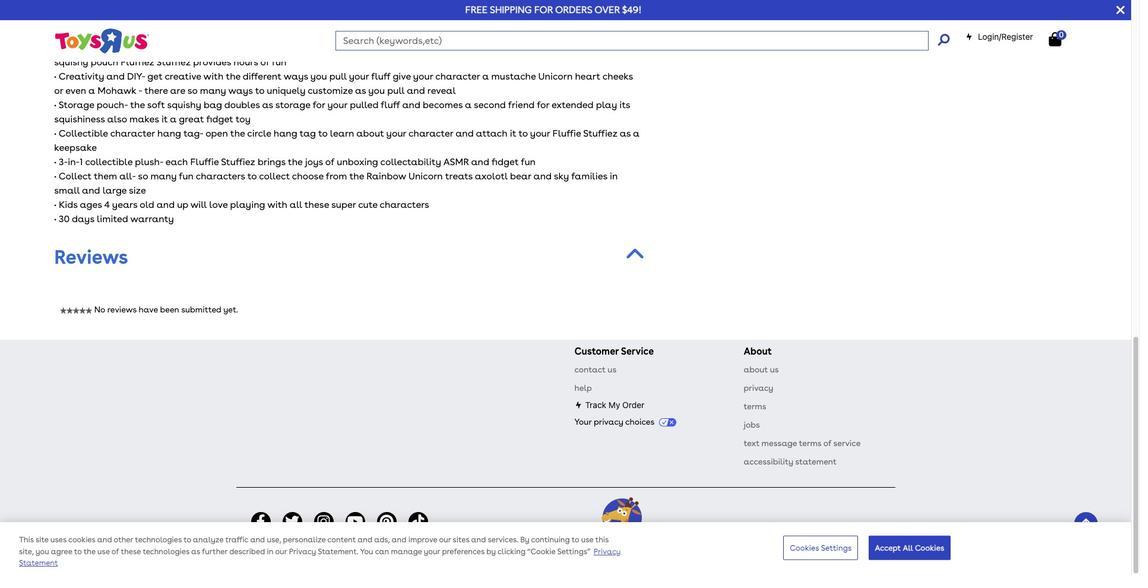 Task type: locate. For each thing, give the bounding box(es) containing it.
©
[[550, 548, 557, 557]]

described
[[229, 547, 265, 556]]

None search field
[[336, 31, 950, 51]]

as
[[191, 547, 200, 556]]

1 privacy from the left
[[289, 547, 316, 556]]

shipping
[[490, 4, 532, 15]]

2 privacy from the left
[[594, 547, 621, 556]]

share a link to fluffie stuffiez large plush - unicorn on twitter image
[[858, 7, 879, 34]]

your
[[424, 547, 440, 556]]

0 horizontal spatial us
[[608, 365, 617, 374]]

free shipping for orders over $49!
[[466, 4, 642, 15]]

cookies
[[790, 543, 820, 552], [916, 543, 945, 552]]

2023
[[559, 548, 576, 557]]

privacy down track my order button
[[594, 417, 624, 427]]

2 and from the left
[[250, 536, 265, 545]]

privacy down this
[[594, 547, 621, 556]]

analyze
[[193, 536, 224, 545]]

you
[[36, 547, 49, 556]]

1 horizontal spatial us
[[770, 365, 779, 374]]

1 horizontal spatial all
[[903, 543, 914, 552]]

and up described
[[250, 536, 265, 545]]

accessibility
[[744, 457, 794, 466]]

us down customer service
[[608, 365, 617, 374]]

privacy down about us link at the bottom right
[[744, 383, 774, 393]]

technologies up the these
[[135, 536, 182, 545]]

cookies settings button
[[784, 536, 859, 560]]

content
[[328, 536, 356, 545]]

all right "accept"
[[903, 543, 914, 552]]

technologies left as
[[143, 547, 190, 556]]

terms
[[744, 402, 767, 411], [799, 438, 822, 448]]

contact us
[[575, 365, 617, 374]]

for
[[535, 4, 553, 15]]

us for customer service
[[608, 365, 617, 374]]

to up settings"
[[572, 536, 580, 545]]

our left sites
[[439, 536, 451, 545]]

technologies
[[135, 536, 182, 545], [143, 547, 190, 556]]

of
[[824, 438, 832, 448], [112, 547, 119, 556]]

0 vertical spatial terms
[[744, 402, 767, 411]]

0 vertical spatial technologies
[[135, 536, 182, 545]]

to
[[184, 536, 191, 545], [572, 536, 580, 545], [74, 547, 82, 556]]

further
[[202, 547, 228, 556]]

us
[[608, 365, 617, 374], [770, 365, 779, 374]]

of inside the this site uses cookies and other technologies to analyze traffic and use, personalize content and ads, and improve our sites and services. by continuing to use this site, you agree to the use of these technologies as further described in our privacy statement. you can manage your preferences by clicking "cookie settings"
[[112, 547, 119, 556]]

0 horizontal spatial privacy
[[289, 547, 316, 556]]

1 us from the left
[[608, 365, 617, 374]]

your privacy choices link
[[575, 417, 677, 427]]

use up tru
[[582, 536, 594, 545]]

free shipping for orders over $49! link
[[466, 4, 642, 15]]

and left other
[[97, 536, 112, 545]]

0 vertical spatial use
[[582, 536, 594, 545]]

jobs link
[[744, 420, 760, 429]]

0 horizontal spatial our
[[275, 547, 287, 556]]

0 vertical spatial our
[[439, 536, 451, 545]]

and up manage at the left of the page
[[392, 536, 407, 545]]

1 cookies from the left
[[790, 543, 820, 552]]

about us link
[[744, 365, 779, 374]]

privacy statement
[[19, 547, 621, 568]]

0 horizontal spatial use
[[97, 547, 110, 556]]

this site uses cookies and other technologies to analyze traffic and use, personalize content and ads, and improve our sites and services. by continuing to use this site, you agree to the use of these technologies as further described in our privacy statement. you can manage your preferences by clicking "cookie settings"
[[19, 536, 609, 556]]

0 horizontal spatial cookies
[[790, 543, 820, 552]]

statement
[[796, 457, 837, 466]]

about
[[744, 365, 768, 374]]

all right inc.
[[623, 548, 633, 557]]

1 vertical spatial our
[[275, 547, 287, 556]]

0 horizontal spatial terms
[[744, 402, 767, 411]]

track
[[586, 400, 607, 410]]

my
[[609, 400, 621, 410]]

and right sites
[[471, 536, 486, 545]]

0 horizontal spatial of
[[112, 547, 119, 556]]

1 horizontal spatial privacy
[[744, 383, 774, 393]]

your
[[575, 417, 592, 427]]

of down other
[[112, 547, 119, 556]]

contact
[[575, 365, 606, 374]]

settings"
[[558, 547, 591, 556]]

1 horizontal spatial our
[[439, 536, 451, 545]]

track my order button
[[575, 400, 645, 410]]

terms up statement
[[799, 438, 822, 448]]

1 horizontal spatial privacy
[[594, 547, 621, 556]]

improve
[[409, 536, 438, 545]]

inc.
[[609, 548, 621, 557]]

1 vertical spatial technologies
[[143, 547, 190, 556]]

0 vertical spatial of
[[824, 438, 832, 448]]

privacy
[[744, 383, 774, 393], [594, 417, 624, 427]]

1 horizontal spatial cookies
[[916, 543, 945, 552]]

about us
[[744, 365, 779, 374]]

cookies left settings
[[790, 543, 820, 552]]

reviews link
[[54, 245, 128, 268]]

4 and from the left
[[392, 536, 407, 545]]

privacy down personalize on the bottom left of the page
[[289, 547, 316, 556]]

use
[[582, 536, 594, 545], [97, 547, 110, 556]]

privacy inside privacy statement
[[594, 547, 621, 556]]

shopping bag image
[[1050, 32, 1062, 46]]

text message terms of service link
[[744, 438, 861, 448]]

0 horizontal spatial privacy
[[594, 417, 624, 427]]

our right in
[[275, 547, 287, 556]]

us right about
[[770, 365, 779, 374]]

have
[[139, 305, 158, 314]]

login/register button
[[966, 31, 1034, 43]]

cookies right "accept"
[[916, 543, 945, 552]]

your privacy choices
[[575, 417, 657, 427]]

1 vertical spatial of
[[112, 547, 119, 556]]

clicking
[[498, 547, 526, 556]]

copy a link to fluffie stuffiez large plush - unicorn image
[[883, 7, 909, 34]]

and up you
[[358, 536, 373, 545]]

to left analyze
[[184, 536, 191, 545]]

1 horizontal spatial use
[[582, 536, 594, 545]]

2 us from the left
[[770, 365, 779, 374]]

3 and from the left
[[358, 536, 373, 545]]

by
[[487, 547, 496, 556]]

to left the the
[[74, 547, 82, 556]]

continuing
[[532, 536, 570, 545]]

submitted
[[181, 305, 222, 314]]

close button image
[[1117, 4, 1125, 17]]

use right the the
[[97, 547, 110, 556]]

1 vertical spatial terms
[[799, 438, 822, 448]]

all inside button
[[903, 543, 914, 552]]

of left service
[[824, 438, 832, 448]]

terms up jobs link
[[744, 402, 767, 411]]

manage
[[391, 547, 422, 556]]

over
[[595, 4, 620, 15]]

1 horizontal spatial of
[[824, 438, 832, 448]]

privacy
[[289, 547, 316, 556], [594, 547, 621, 556]]



Task type: vqa. For each thing, say whether or not it's contained in the screenshot.
electronics to the right
no



Task type: describe. For each thing, give the bounding box(es) containing it.
service
[[621, 346, 654, 357]]

sites
[[453, 536, 470, 545]]

by
[[521, 536, 530, 545]]

services.
[[488, 536, 519, 545]]

accept
[[876, 543, 901, 552]]

personalize
[[283, 536, 326, 545]]

this
[[19, 536, 34, 545]]

privacy statement link
[[19, 547, 621, 568]]

share fluffie stuffiez large plush - unicorn on facebook image
[[833, 7, 854, 34]]

been
[[160, 305, 179, 314]]

message
[[762, 438, 797, 448]]

0 horizontal spatial to
[[74, 547, 82, 556]]

★★★★★ no reviews have been submitted yet.
[[60, 305, 238, 314]]

other
[[114, 536, 133, 545]]

1 vertical spatial privacy
[[594, 417, 624, 427]]

this
[[596, 536, 609, 545]]

2 cookies from the left
[[916, 543, 945, 552]]

1 horizontal spatial to
[[184, 536, 191, 545]]

text message terms of service
[[744, 438, 861, 448]]

kids
[[592, 548, 607, 557]]

reserved.
[[660, 548, 694, 557]]

0 vertical spatial privacy
[[744, 383, 774, 393]]

$49!
[[623, 4, 642, 15]]

1 and from the left
[[97, 536, 112, 545]]

in
[[267, 547, 274, 556]]

★★★★★
[[60, 307, 92, 314]]

"cookie
[[528, 547, 556, 556]]

privacy choices icon image
[[659, 418, 677, 427]]

help link
[[575, 383, 592, 393]]

jobs
[[744, 420, 760, 429]]

these
[[121, 547, 141, 556]]

2 horizontal spatial to
[[572, 536, 580, 545]]

traffic
[[225, 536, 249, 545]]

us for about
[[770, 365, 779, 374]]

orders
[[556, 4, 593, 15]]

0
[[1060, 30, 1064, 39]]

preferences
[[442, 547, 485, 556]]

login/register
[[979, 31, 1034, 42]]

order
[[623, 400, 645, 410]]

the
[[84, 547, 96, 556]]

no
[[94, 305, 105, 314]]

free
[[466, 4, 488, 15]]

tru
[[578, 548, 590, 557]]

help
[[575, 383, 592, 393]]

cookies
[[68, 536, 95, 545]]

toys r us image
[[54, 28, 149, 54]]

site
[[36, 536, 49, 545]]

accept all cookies
[[876, 543, 945, 552]]

accessibility statement
[[744, 457, 837, 466]]

1 horizontal spatial terms
[[799, 438, 822, 448]]

tiktok image
[[912, 7, 927, 34]]

statement
[[19, 559, 58, 568]]

site,
[[19, 547, 34, 556]]

reviews
[[107, 305, 137, 314]]

0 horizontal spatial all
[[623, 548, 633, 557]]

1 vertical spatial use
[[97, 547, 110, 556]]

use,
[[267, 536, 281, 545]]

customer service
[[575, 346, 654, 357]]

rights
[[635, 548, 658, 557]]

contact us link
[[575, 365, 617, 374]]

service
[[834, 438, 861, 448]]

choices
[[626, 417, 655, 427]]

0 link
[[1050, 30, 1074, 47]]

agree
[[51, 547, 72, 556]]

privacy link
[[744, 383, 774, 393]]

5 and from the left
[[471, 536, 486, 545]]

you
[[360, 547, 373, 556]]

ads,
[[374, 536, 390, 545]]

yet.
[[223, 305, 238, 314]]

text
[[744, 438, 760, 448]]

customer
[[575, 346, 619, 357]]

cookies settings
[[790, 543, 852, 552]]

track my order
[[586, 400, 645, 410]]

statement.
[[318, 547, 358, 556]]

create a pinterest pin for fluffie stuffiez large plush - unicorn image
[[808, 7, 829, 34]]

uses
[[50, 536, 67, 545]]

© 2023 tru kids inc. all rights reserved.
[[550, 548, 694, 557]]

accept all cookies button
[[869, 536, 951, 560]]

terms link
[[744, 402, 767, 411]]

privacy inside the this site uses cookies and other technologies to analyze traffic and use, personalize content and ads, and improve our sites and services. by continuing to use this site, you agree to the use of these technologies as further described in our privacy statement. you can manage your preferences by clicking "cookie settings"
[[289, 547, 316, 556]]

settings
[[822, 543, 852, 552]]

accessibility statement link
[[744, 457, 837, 466]]

can
[[375, 547, 389, 556]]

about
[[744, 346, 772, 357]]

Enter Keyword or Item No. search field
[[336, 31, 929, 51]]



